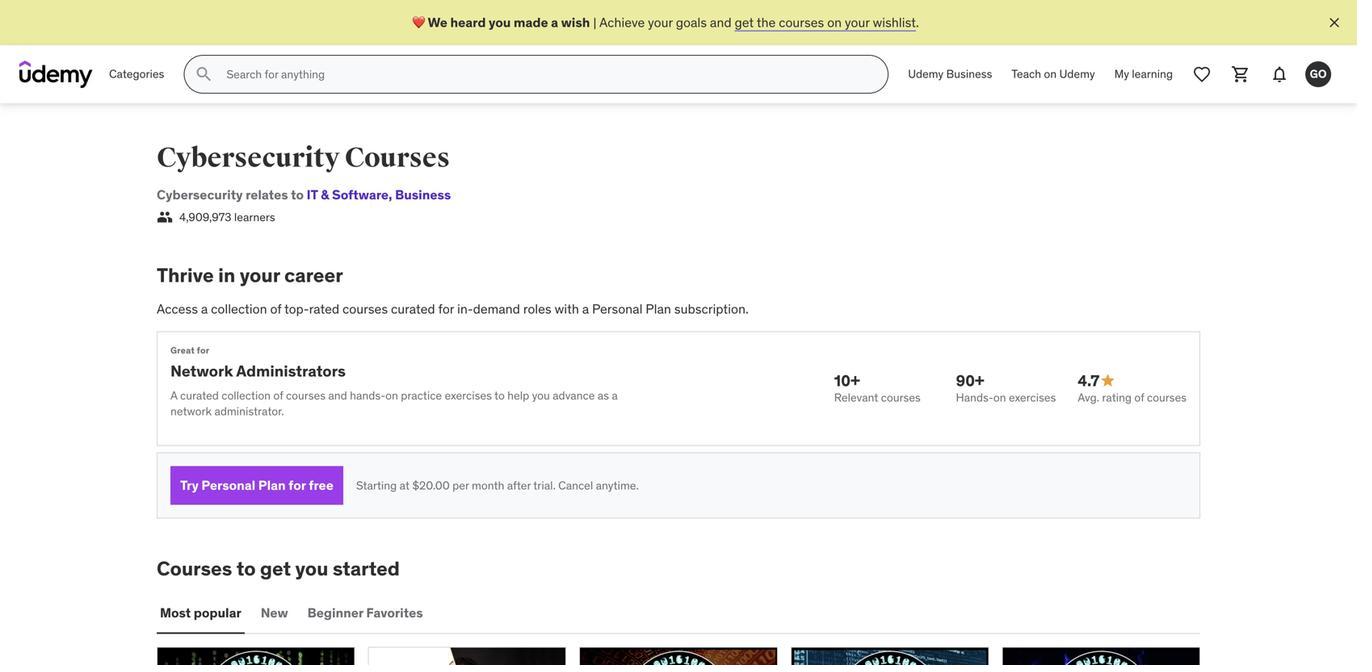 Task type: locate. For each thing, give the bounding box(es) containing it.
0 horizontal spatial exercises
[[445, 389, 492, 403]]

advance
[[553, 389, 595, 403]]

2 vertical spatial to
[[237, 557, 256, 582]]

your left wishlist
[[845, 14, 870, 31]]

small image left 4,909,973
[[157, 209, 173, 226]]

collection inside 'great for network administrators a curated collection of courses and hands-on practice exercises to help you advance as a network administrator.'
[[222, 389, 271, 403]]

your left goals
[[648, 14, 673, 31]]

new button
[[258, 594, 291, 633]]

collection down the thrive in your career
[[211, 301, 267, 318]]

software
[[332, 187, 389, 203]]

cybersecurity
[[157, 141, 340, 175], [157, 187, 243, 203]]

for right great on the bottom left
[[197, 345, 210, 356]]

avg.
[[1078, 391, 1100, 405]]

your right in
[[240, 264, 280, 288]]

heard
[[451, 14, 486, 31]]

starting
[[356, 479, 397, 493]]

teach on udemy link
[[1002, 55, 1105, 94]]

1 vertical spatial business
[[395, 187, 451, 203]]

plan left free at left bottom
[[258, 478, 286, 494]]

cybersecurity up relates
[[157, 141, 340, 175]]

1 horizontal spatial udemy
[[1060, 67, 1095, 81]]

you left "made"
[[489, 14, 511, 31]]

0 horizontal spatial and
[[328, 389, 347, 403]]

1 horizontal spatial curated
[[391, 301, 435, 318]]

business right software
[[395, 187, 451, 203]]

0 vertical spatial to
[[291, 187, 304, 203]]

1 horizontal spatial exercises
[[1009, 391, 1056, 405]]

your
[[648, 14, 673, 31], [845, 14, 870, 31], [240, 264, 280, 288]]

exercises
[[445, 389, 492, 403], [1009, 391, 1056, 405]]

1 horizontal spatial small image
[[1100, 373, 1116, 389]]

❤️
[[412, 14, 425, 31]]

0 horizontal spatial get
[[260, 557, 291, 582]]

practice
[[401, 389, 442, 403]]

2 horizontal spatial you
[[532, 389, 550, 403]]

4,909,973
[[179, 210, 232, 225]]

0 horizontal spatial personal
[[202, 478, 256, 494]]

0 vertical spatial personal
[[592, 301, 643, 318]]

it
[[307, 187, 318, 203]]

favorites
[[366, 605, 423, 622]]

curated left in-
[[391, 301, 435, 318]]

0 horizontal spatial courses
[[157, 557, 232, 582]]

0 vertical spatial curated
[[391, 301, 435, 318]]

0 horizontal spatial udemy
[[908, 67, 944, 81]]

courses right rating on the bottom of the page
[[1147, 391, 1187, 405]]

0 vertical spatial you
[[489, 14, 511, 31]]

for left free at left bottom
[[289, 478, 306, 494]]

of down administrators
[[273, 389, 283, 403]]

1 vertical spatial small image
[[1100, 373, 1116, 389]]

a
[[551, 14, 558, 31], [201, 301, 208, 318], [582, 301, 589, 318], [612, 389, 618, 403]]

2 vertical spatial you
[[295, 557, 328, 582]]

to
[[291, 187, 304, 203], [495, 389, 505, 403], [237, 557, 256, 582]]

personal right with
[[592, 301, 643, 318]]

1 horizontal spatial you
[[489, 14, 511, 31]]

curated inside 'great for network administrators a curated collection of courses and hands-on practice exercises to help you advance as a network administrator.'
[[180, 389, 219, 403]]

shopping cart with 0 items image
[[1231, 65, 1251, 84]]

0 horizontal spatial plan
[[258, 478, 286, 494]]

try personal plan for free
[[180, 478, 334, 494]]

1 vertical spatial you
[[532, 389, 550, 403]]

and
[[710, 14, 732, 31], [328, 389, 347, 403]]

top-
[[284, 301, 309, 318]]

0 horizontal spatial to
[[237, 557, 256, 582]]

small image
[[157, 209, 173, 226], [1100, 373, 1116, 389]]

get left the
[[735, 14, 754, 31]]

to left it
[[291, 187, 304, 203]]

business left teach
[[947, 67, 993, 81]]

0 horizontal spatial you
[[295, 557, 328, 582]]

exercises inside 'great for network administrators a curated collection of courses and hands-on practice exercises to help you advance as a network administrator.'
[[445, 389, 492, 403]]

new
[[261, 605, 288, 622]]

1 vertical spatial for
[[197, 345, 210, 356]]

you for started
[[295, 557, 328, 582]]

and left hands-
[[328, 389, 347, 403]]

network
[[171, 404, 212, 419]]

1 vertical spatial curated
[[180, 389, 219, 403]]

demand
[[473, 301, 520, 318]]

learning
[[1132, 67, 1173, 81]]

for left in-
[[438, 301, 454, 318]]

access a collection of top-rated courses curated for in-demand roles with a personal plan subscription.
[[157, 301, 749, 318]]

2 horizontal spatial your
[[845, 14, 870, 31]]

cybersecurity courses
[[157, 141, 450, 175]]

udemy business link
[[899, 55, 1002, 94]]

0 vertical spatial get
[[735, 14, 754, 31]]

0 vertical spatial collection
[[211, 301, 267, 318]]

10+
[[834, 371, 860, 391]]

1 cybersecurity from the top
[[157, 141, 340, 175]]

a inside 'great for network administrators a curated collection of courses and hands-on practice exercises to help you advance as a network administrator.'
[[612, 389, 618, 403]]

business
[[947, 67, 993, 81], [395, 187, 451, 203]]

0 vertical spatial plan
[[646, 301, 671, 318]]

a right as
[[612, 389, 618, 403]]

personal right try at the bottom left of the page
[[202, 478, 256, 494]]

0 vertical spatial cybersecurity
[[157, 141, 340, 175]]

thrive in your career
[[157, 264, 343, 288]]

courses
[[345, 141, 450, 175], [157, 557, 232, 582]]

exercises left avg.
[[1009, 391, 1056, 405]]

rated
[[309, 301, 340, 318]]

wishlist image
[[1193, 65, 1212, 84]]

cybersecurity up 4,909,973
[[157, 187, 243, 203]]

relevant
[[834, 391, 879, 405]]

thrive
[[157, 264, 214, 288]]

2 cybersecurity from the top
[[157, 187, 243, 203]]

1 vertical spatial and
[[328, 389, 347, 403]]

in-
[[457, 301, 473, 318]]

1 vertical spatial cybersecurity
[[157, 187, 243, 203]]

0 horizontal spatial your
[[240, 264, 280, 288]]

1 horizontal spatial for
[[289, 478, 306, 494]]

you up beginner
[[295, 557, 328, 582]]

plan
[[646, 301, 671, 318], [258, 478, 286, 494]]

cybersecurity for cybersecurity relates to it & software business
[[157, 187, 243, 203]]

collection
[[211, 301, 267, 318], [222, 389, 271, 403]]

courses
[[779, 14, 824, 31], [343, 301, 388, 318], [286, 389, 326, 403], [881, 391, 921, 405], [1147, 391, 1187, 405]]

courses right the
[[779, 14, 824, 31]]

plan left subscription. at the top of page
[[646, 301, 671, 318]]

in
[[218, 264, 235, 288]]

courses up business link
[[345, 141, 450, 175]]

1 horizontal spatial plan
[[646, 301, 671, 318]]

udemy
[[908, 67, 944, 81], [1060, 67, 1095, 81]]

and right goals
[[710, 14, 732, 31]]

wishlist
[[873, 14, 916, 31]]

exercises right practice
[[445, 389, 492, 403]]

udemy left my
[[1060, 67, 1095, 81]]

teach on udemy
[[1012, 67, 1095, 81]]

2 horizontal spatial for
[[438, 301, 454, 318]]

courses right relevant
[[881, 391, 921, 405]]

of
[[270, 301, 282, 318], [273, 389, 283, 403], [1135, 391, 1145, 405]]

1 vertical spatial collection
[[222, 389, 271, 403]]

udemy down .
[[908, 67, 944, 81]]

career
[[284, 264, 343, 288]]

0 vertical spatial small image
[[157, 209, 173, 226]]

2 horizontal spatial to
[[495, 389, 505, 403]]

per
[[453, 479, 469, 493]]

1 vertical spatial personal
[[202, 478, 256, 494]]

curated
[[391, 301, 435, 318], [180, 389, 219, 403]]

small image up rating on the bottom of the page
[[1100, 373, 1116, 389]]

to up the popular
[[237, 557, 256, 582]]

you right help in the bottom left of the page
[[532, 389, 550, 403]]

4.7
[[1078, 371, 1100, 391]]

administrator.
[[214, 404, 284, 419]]

courses up most popular
[[157, 557, 232, 582]]

0 horizontal spatial for
[[197, 345, 210, 356]]

1 vertical spatial to
[[495, 389, 505, 403]]

1 vertical spatial courses
[[157, 557, 232, 582]]

0 horizontal spatial small image
[[157, 209, 173, 226]]

cybersecurity relates to it & software business
[[157, 187, 451, 203]]

1 horizontal spatial personal
[[592, 301, 643, 318]]

0 vertical spatial and
[[710, 14, 732, 31]]

the
[[757, 14, 776, 31]]

get
[[735, 14, 754, 31], [260, 557, 291, 582]]

a right with
[[582, 301, 589, 318]]

0 vertical spatial business
[[947, 67, 993, 81]]

teach
[[1012, 67, 1042, 81]]

0 vertical spatial courses
[[345, 141, 450, 175]]

udemy image
[[19, 61, 93, 88]]

you for made
[[489, 14, 511, 31]]

my learning link
[[1105, 55, 1183, 94]]

of right rating on the bottom of the page
[[1135, 391, 1145, 405]]

collection up administrator.
[[222, 389, 271, 403]]

0 horizontal spatial curated
[[180, 389, 219, 403]]

courses down administrators
[[286, 389, 326, 403]]

Search for anything text field
[[223, 61, 869, 88]]

you
[[489, 14, 511, 31], [532, 389, 550, 403], [295, 557, 328, 582]]

my learning
[[1115, 67, 1173, 81]]

on
[[828, 14, 842, 31], [1044, 67, 1057, 81], [386, 389, 398, 403], [994, 391, 1006, 405]]

1 horizontal spatial to
[[291, 187, 304, 203]]

curated up network
[[180, 389, 219, 403]]

get up new at the bottom of page
[[260, 557, 291, 582]]

to left help in the bottom left of the page
[[495, 389, 505, 403]]

notifications image
[[1270, 65, 1290, 84]]

for
[[438, 301, 454, 318], [197, 345, 210, 356], [289, 478, 306, 494]]

1 horizontal spatial and
[[710, 14, 732, 31]]

a right access
[[201, 301, 208, 318]]



Task type: describe. For each thing, give the bounding box(es) containing it.
subscription.
[[675, 301, 749, 318]]

starting at $20.00 per month after trial. cancel anytime.
[[356, 479, 639, 493]]

help
[[508, 389, 529, 403]]

roles
[[523, 301, 552, 318]]

categories button
[[99, 55, 174, 94]]

2 udemy from the left
[[1060, 67, 1095, 81]]

to inside 'great for network administrators a curated collection of courses and hands-on practice exercises to help you advance as a network administrator.'
[[495, 389, 505, 403]]

thrive in your career element
[[157, 264, 1201, 519]]

courses inside 'great for network administrators a curated collection of courses and hands-on practice exercises to help you advance as a network administrator.'
[[286, 389, 326, 403]]

2 vertical spatial for
[[289, 478, 306, 494]]

relates
[[246, 187, 288, 203]]

at
[[400, 479, 410, 493]]

most
[[160, 605, 191, 622]]

categories
[[109, 67, 164, 81]]

avg. rating of courses
[[1078, 391, 1187, 405]]

access
[[157, 301, 198, 318]]

beginner favorites button
[[304, 594, 426, 633]]

trial.
[[534, 479, 556, 493]]

business link
[[389, 187, 451, 203]]

.
[[916, 14, 919, 31]]

1 horizontal spatial business
[[947, 67, 993, 81]]

of left top-
[[270, 301, 282, 318]]

try
[[180, 478, 199, 494]]

it & software link
[[307, 187, 389, 203]]

my
[[1115, 67, 1130, 81]]

you inside 'great for network administrators a curated collection of courses and hands-on practice exercises to help you advance as a network administrator.'
[[532, 389, 550, 403]]

90+ hands-on exercises
[[956, 371, 1056, 405]]

started
[[333, 557, 400, 582]]

1 udemy from the left
[[908, 67, 944, 81]]

90+
[[956, 371, 985, 391]]

hands-
[[956, 391, 994, 405]]

❤️   we heard you made a wish | achieve your goals and get the courses on your wishlist .
[[412, 14, 919, 31]]

learners
[[234, 210, 275, 225]]

on inside 90+ hands-on exercises
[[994, 391, 1006, 405]]

courses to get you started
[[157, 557, 400, 582]]

1 horizontal spatial get
[[735, 14, 754, 31]]

a left wish
[[551, 14, 558, 31]]

small image inside 'thrive in your career' element
[[1100, 373, 1116, 389]]

anytime.
[[596, 479, 639, 493]]

1 vertical spatial get
[[260, 557, 291, 582]]

wish
[[561, 14, 590, 31]]

beginner
[[308, 605, 364, 622]]

close image
[[1327, 15, 1343, 31]]

as
[[598, 389, 609, 403]]

goals
[[676, 14, 707, 31]]

|
[[593, 14, 597, 31]]

network
[[171, 362, 233, 381]]

exercises inside 90+ hands-on exercises
[[1009, 391, 1056, 405]]

great
[[171, 345, 195, 356]]

of inside 'great for network administrators a curated collection of courses and hands-on practice exercises to help you advance as a network administrator.'
[[273, 389, 283, 403]]

we
[[428, 14, 448, 31]]

with
[[555, 301, 579, 318]]

great for network administrators a curated collection of courses and hands-on practice exercises to help you advance as a network administrator.
[[171, 345, 618, 419]]

10+ relevant courses
[[834, 371, 921, 405]]

udemy business
[[908, 67, 993, 81]]

most popular
[[160, 605, 241, 622]]

administrators
[[236, 362, 346, 381]]

4,909,973 learners
[[179, 210, 275, 225]]

rating
[[1103, 391, 1132, 405]]

after
[[507, 479, 531, 493]]

submit search image
[[194, 65, 214, 84]]

courses right rated
[[343, 301, 388, 318]]

1 vertical spatial plan
[[258, 478, 286, 494]]

$20.00
[[412, 479, 450, 493]]

a
[[171, 389, 178, 403]]

and inside 'great for network administrators a curated collection of courses and hands-on practice exercises to help you advance as a network administrator.'
[[328, 389, 347, 403]]

month
[[472, 479, 505, 493]]

cybersecurity for cybersecurity courses
[[157, 141, 340, 175]]

hands-
[[350, 389, 386, 403]]

achieve
[[600, 14, 645, 31]]

go
[[1310, 67, 1327, 81]]

&
[[321, 187, 329, 203]]

for inside 'great for network administrators a curated collection of courses and hands-on practice exercises to help you advance as a network administrator.'
[[197, 345, 210, 356]]

popular
[[194, 605, 241, 622]]

go link
[[1299, 55, 1338, 94]]

network administrators link
[[171, 362, 346, 381]]

made
[[514, 14, 548, 31]]

free
[[309, 478, 334, 494]]

beginner favorites
[[308, 605, 423, 622]]

try personal plan for free link
[[171, 467, 343, 506]]

on inside 'great for network administrators a curated collection of courses and hands-on practice exercises to help you advance as a network administrator.'
[[386, 389, 398, 403]]

1 horizontal spatial courses
[[345, 141, 450, 175]]

most popular button
[[157, 594, 245, 633]]

courses inside 10+ relevant courses
[[881, 391, 921, 405]]

cancel
[[558, 479, 593, 493]]

1 horizontal spatial your
[[648, 14, 673, 31]]

0 horizontal spatial business
[[395, 187, 451, 203]]

0 vertical spatial for
[[438, 301, 454, 318]]

get the courses on your wishlist link
[[735, 14, 916, 31]]



Task type: vqa. For each thing, say whether or not it's contained in the screenshot.
top for
yes



